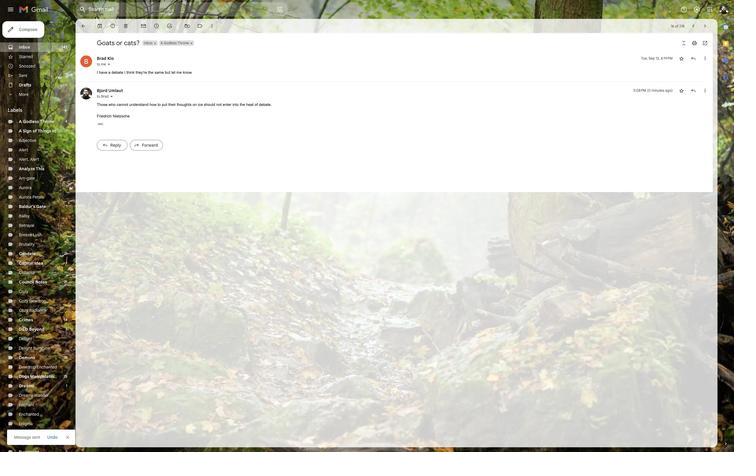 Task type: vqa. For each thing, say whether or not it's contained in the screenshot.
2nd row from the top
no



Task type: describe. For each thing, give the bounding box(es) containing it.
crimes
[[19, 317, 33, 323]]

147
[[62, 45, 67, 49]]

enter
[[223, 102, 231, 107]]

enchant link
[[19, 402, 34, 408]]

manipulating
[[30, 374, 57, 379]]

a inside a godless throne button
[[161, 41, 163, 45]]

message sent
[[14, 435, 40, 440]]

Not starred checkbox
[[679, 88, 684, 93]]

friedrich
[[97, 114, 112, 118]]

enigma
[[19, 421, 33, 426]]

collapse link
[[19, 270, 35, 275]]

5:08 pm (0 minutes ago) cell
[[633, 88, 673, 93]]

cozy for cozy link on the left bottom of page
[[19, 289, 28, 294]]

bjord umlaut
[[97, 88, 123, 93]]

epic link
[[19, 431, 28, 436]]

1 for dreams
[[66, 384, 67, 388]]

more button
[[0, 90, 71, 99]]

ethereal
[[19, 440, 34, 445]]

gmail image
[[19, 4, 51, 15]]

crimes link
[[19, 317, 33, 323]]

dogs manipulating time
[[19, 374, 67, 379]]

1 for analyze this
[[66, 166, 67, 171]]

0 vertical spatial dewdrop
[[29, 298, 46, 304]]

idea
[[34, 261, 43, 266]]

more
[[19, 92, 28, 97]]

they're
[[136, 70, 147, 75]]

more image
[[209, 23, 215, 29]]

art-gate link
[[19, 176, 35, 181]]

put
[[162, 102, 167, 107]]

brutality
[[19, 242, 35, 247]]

know
[[183, 70, 192, 75]]

14
[[64, 318, 67, 322]]

undo alert
[[45, 432, 60, 443]]

cats?
[[124, 39, 140, 47]]

inbox link
[[19, 45, 30, 50]]

dreams link
[[19, 383, 34, 389]]

throne for a godless throne link
[[40, 119, 54, 124]]

1 for baldur's gate
[[66, 204, 67, 209]]

who
[[109, 102, 116, 107]]

tue, sep 12, 4:19 pm
[[641, 56, 673, 61]]

ethereal link
[[19, 440, 34, 445]]

delight link
[[19, 336, 32, 341]]

cozy radiance link
[[19, 308, 47, 313]]

4:19 pm
[[661, 56, 673, 61]]

a sign of things to come link
[[19, 128, 69, 134]]

art-
[[19, 176, 27, 181]]

cozy dewdrop link
[[19, 298, 46, 304]]

sep
[[649, 56, 655, 61]]

inbox for the inbox "button"
[[144, 41, 153, 45]]

to inside labels navigation
[[52, 128, 56, 134]]

collapse
[[19, 270, 35, 275]]

starred link
[[19, 54, 33, 59]]

delight sunshine
[[19, 346, 50, 351]]

ballsy link
[[19, 213, 30, 219]]

1 vertical spatial of
[[255, 102, 258, 107]]

betrayal
[[19, 223, 34, 228]]

to down brad klo
[[97, 62, 100, 66]]

18
[[64, 355, 67, 360]]

0 vertical spatial enchanted
[[37, 365, 57, 370]]

time
[[57, 374, 67, 379]]

candela link
[[19, 251, 36, 256]]

enchanted link
[[19, 412, 39, 417]]

back to inbox image
[[80, 23, 86, 29]]

Not starred checkbox
[[679, 55, 684, 61]]

debate.
[[259, 102, 272, 107]]

art-gate
[[19, 176, 35, 181]]

how
[[149, 102, 157, 107]]

inbox for inbox link
[[19, 45, 30, 50]]

16 of 218
[[671, 24, 684, 28]]

gate
[[36, 204, 46, 209]]

21 for candela
[[64, 251, 67, 256]]

dreams
[[19, 383, 34, 389]]

3
[[65, 327, 67, 331]]

demons link
[[19, 355, 35, 360]]

1 vertical spatial the
[[240, 102, 245, 107]]

not starred image for bjord umlaut
[[679, 88, 684, 93]]

1 vertical spatial me
[[176, 70, 182, 75]]

drafts link
[[19, 82, 31, 88]]

throne for a godless throne button
[[177, 41, 189, 45]]

same
[[154, 70, 164, 75]]

goats
[[97, 39, 115, 47]]

archive image
[[97, 23, 103, 29]]

show trimmed content image
[[97, 122, 104, 126]]

should
[[204, 102, 215, 107]]

to down bjord at the left top
[[97, 94, 100, 98]]

come
[[57, 128, 69, 134]]

petals
[[32, 194, 44, 200]]

Search mail text field
[[89, 6, 260, 12]]

starred
[[19, 54, 33, 59]]

umlaut
[[108, 88, 123, 93]]

alert,
[[19, 157, 29, 162]]

cannot
[[117, 102, 128, 107]]

baldur's
[[19, 204, 35, 209]]

understand
[[129, 102, 148, 107]]

alert containing message sent
[[7, 14, 725, 445]]

aurora petals
[[19, 194, 44, 200]]

message
[[14, 435, 31, 440]]

this
[[36, 166, 44, 171]]

their
[[168, 102, 176, 107]]

gate
[[27, 176, 35, 181]]

a for 4
[[19, 119, 22, 124]]

cozy for cozy radiance
[[19, 308, 28, 313]]

nietzsche
[[113, 114, 130, 118]]

have
[[99, 70, 107, 75]]

21 for council notes
[[64, 280, 67, 284]]

list containing brad klo
[[76, 50, 708, 156]]

a godless throne link
[[19, 119, 54, 124]]

alert link
[[19, 147, 28, 153]]

0 horizontal spatial alert
[[19, 147, 28, 153]]

main menu image
[[7, 6, 14, 13]]

demons
[[19, 355, 35, 360]]



Task type: locate. For each thing, give the bounding box(es) containing it.
a left sign
[[19, 128, 22, 134]]

those
[[97, 102, 107, 107]]

support image
[[680, 6, 687, 13]]

1 cozy from the top
[[19, 289, 28, 294]]

throne inside a godless throne button
[[177, 41, 189, 45]]

aurora down art-gate at the top left of the page
[[19, 185, 31, 190]]

0 vertical spatial throne
[[177, 41, 189, 45]]

0 horizontal spatial a godless throne
[[19, 119, 54, 124]]

i have a debate i think they're the same but let me know
[[97, 70, 192, 75]]

tue,
[[641, 56, 648, 61]]

not
[[216, 102, 222, 107]]

show details image
[[107, 63, 111, 66]]

throne inside labels navigation
[[40, 119, 54, 124]]

capital
[[19, 261, 33, 266]]

show details image
[[110, 95, 113, 98]]

1 horizontal spatial the
[[240, 102, 245, 107]]

not starred image right 4:19 pm
[[679, 55, 684, 61]]

2 not starred image from the top
[[679, 88, 684, 93]]

lush
[[33, 232, 42, 238]]

friedrich nietzsche
[[97, 114, 130, 118]]

labels image
[[197, 23, 203, 29]]

analyze this
[[19, 166, 44, 171]]

newer image
[[690, 23, 696, 29]]

0 vertical spatial alert
[[19, 147, 28, 153]]

cozy
[[19, 289, 28, 294], [19, 298, 28, 304], [19, 308, 28, 313]]

0 vertical spatial delight
[[19, 336, 32, 341]]

i left think
[[124, 70, 125, 75]]

cozy down the council at the left bottom of the page
[[19, 289, 28, 294]]

a
[[108, 70, 110, 75]]

alert, alert link
[[19, 157, 39, 162]]

those who cannot understand how to put their thoughts on ice should not enter into the heat of debate.
[[97, 102, 272, 107]]

3 1 from the top
[[66, 204, 67, 209]]

enchanted
[[37, 365, 57, 370], [19, 412, 39, 417]]

0 vertical spatial godless
[[164, 41, 177, 45]]

delight sunshine link
[[19, 346, 50, 351]]

tab list
[[717, 19, 734, 431]]

godless inside labels navigation
[[23, 119, 39, 124]]

0 vertical spatial a godless throne
[[161, 41, 189, 45]]

debate
[[112, 70, 123, 75]]

16
[[671, 24, 674, 28]]

breeze lush link
[[19, 232, 42, 238]]

aurora link
[[19, 185, 31, 190]]

cozy link
[[19, 289, 28, 294]]

2 vertical spatial a
[[19, 128, 22, 134]]

list
[[76, 50, 708, 156]]

to left come
[[52, 128, 56, 134]]

the left the same
[[148, 70, 153, 75]]

brad
[[97, 56, 106, 61], [101, 94, 109, 98]]

a godless throne down add to tasks image
[[161, 41, 189, 45]]

1 right idea
[[66, 261, 67, 265]]

a down labels
[[19, 119, 22, 124]]

ballsy
[[19, 213, 30, 219]]

1 horizontal spatial of
[[255, 102, 258, 107]]

the
[[148, 70, 153, 75], [240, 102, 245, 107]]

1 for a sign of things to come
[[66, 129, 67, 133]]

a godless throne for a godless throne button
[[161, 41, 189, 45]]

1 vertical spatial a godless throne
[[19, 119, 54, 124]]

dewdrop down 'demons' link
[[19, 365, 36, 370]]

1 delight from the top
[[19, 336, 32, 341]]

21
[[64, 251, 67, 256], [64, 280, 67, 284]]

me left show details icon
[[101, 62, 106, 66]]

aurora down 'aurora' link
[[19, 194, 31, 200]]

alert up analyze this
[[30, 157, 39, 162]]

0 vertical spatial cozy
[[19, 289, 28, 294]]

candela
[[19, 251, 36, 256]]

not starred image for brad klo
[[679, 55, 684, 61]]

5 1 from the top
[[66, 384, 67, 388]]

baldur's gate
[[19, 204, 46, 209]]

aurora for 'aurora' link
[[19, 185, 31, 190]]

0 vertical spatial brad
[[97, 56, 106, 61]]

dreamy
[[19, 393, 33, 398]]

dewdrop enchanted link
[[19, 365, 57, 370]]

dewdrop up radiance
[[29, 298, 46, 304]]

throne down move to image
[[177, 41, 189, 45]]

a godless throne for a godless throne link
[[19, 119, 54, 124]]

cozy down cozy link on the left bottom of page
[[19, 298, 28, 304]]

0 vertical spatial of
[[675, 24, 678, 28]]

thoughts
[[177, 102, 192, 107]]

capital idea
[[19, 261, 43, 266]]

1 horizontal spatial throne
[[177, 41, 189, 45]]

dreamy wander link
[[19, 393, 49, 398]]

but
[[165, 70, 170, 75]]

older image
[[702, 23, 708, 29]]

the right into at the top left of page
[[240, 102, 245, 107]]

2 i from the left
[[124, 70, 125, 75]]

adjective
[[19, 138, 36, 143]]

godless for a godless throne link
[[23, 119, 39, 124]]

2 delight from the top
[[19, 346, 32, 351]]

a godless throne down labels heading
[[19, 119, 54, 124]]

None search field
[[76, 2, 288, 17]]

beyond
[[29, 327, 44, 332]]

1 down 4
[[66, 129, 67, 133]]

1 down '25'
[[66, 384, 67, 388]]

betrayal link
[[19, 223, 34, 228]]

1 for capital idea
[[66, 261, 67, 265]]

12,
[[656, 56, 660, 61]]

labels heading
[[8, 107, 63, 113]]

godless
[[164, 41, 177, 45], [23, 119, 39, 124]]

to left put
[[158, 102, 161, 107]]

0 horizontal spatial throne
[[40, 119, 54, 124]]

snoozed link
[[19, 63, 35, 69]]

not starred image right ago)
[[679, 88, 684, 93]]

report spam image
[[110, 23, 116, 29]]

inbox button
[[143, 40, 153, 46]]

to
[[97, 62, 100, 66], [97, 94, 100, 98], [158, 102, 161, 107], [52, 128, 56, 134]]

labels navigation
[[0, 19, 76, 452]]

0 vertical spatial 21
[[64, 251, 67, 256]]

i left have
[[97, 70, 98, 75]]

aurora petals link
[[19, 194, 44, 200]]

move to image
[[184, 23, 190, 29]]

2 aurora from the top
[[19, 194, 31, 200]]

of right 16
[[675, 24, 678, 28]]

1 horizontal spatial me
[[176, 70, 182, 75]]

dewdrop enchanted
[[19, 365, 57, 370]]

aurora for aurora petals
[[19, 194, 31, 200]]

adjective link
[[19, 138, 36, 143]]

4 1 from the top
[[66, 261, 67, 265]]

delight for delight link
[[19, 336, 32, 341]]

of
[[675, 24, 678, 28], [255, 102, 258, 107], [33, 128, 37, 134]]

1 1 from the top
[[66, 129, 67, 133]]

let
[[171, 70, 175, 75]]

1 right this
[[66, 166, 67, 171]]

radiance
[[29, 308, 47, 313]]

0 horizontal spatial me
[[101, 62, 106, 66]]

a for 1
[[19, 128, 22, 134]]

1 i from the left
[[97, 70, 98, 75]]

1 horizontal spatial inbox
[[144, 41, 153, 45]]

mark as unread image
[[140, 23, 146, 29]]

0 horizontal spatial the
[[148, 70, 153, 75]]

enchant
[[19, 402, 34, 408]]

forward
[[142, 143, 158, 148]]

godless down add to tasks image
[[164, 41, 177, 45]]

into
[[232, 102, 239, 107]]

1 vertical spatial delight
[[19, 346, 32, 351]]

0 vertical spatial not starred image
[[679, 55, 684, 61]]

1 vertical spatial enchanted
[[19, 412, 39, 417]]

tue, sep 12, 4:19 pm cell
[[641, 55, 673, 61]]

not starred image
[[679, 55, 684, 61], [679, 88, 684, 93]]

godless inside button
[[164, 41, 177, 45]]

delight down delight link
[[19, 346, 32, 351]]

drafts
[[19, 82, 31, 88]]

godless up sign
[[23, 119, 39, 124]]

2 horizontal spatial of
[[675, 24, 678, 28]]

a right the inbox "button"
[[161, 41, 163, 45]]

0 horizontal spatial inbox
[[19, 45, 30, 50]]

1 horizontal spatial godless
[[164, 41, 177, 45]]

enchanted down enchant link
[[19, 412, 39, 417]]

1 aurora from the top
[[19, 185, 31, 190]]

reply link
[[97, 140, 128, 151]]

1 horizontal spatial a godless throne
[[161, 41, 189, 45]]

0 horizontal spatial godless
[[23, 119, 39, 124]]

brad down bjord at the left top
[[101, 94, 109, 98]]

i
[[97, 70, 98, 75], [124, 70, 125, 75]]

cozy for cozy dewdrop
[[19, 298, 28, 304]]

bjord
[[97, 88, 107, 93]]

cozy up crimes link on the bottom left of the page
[[19, 308, 28, 313]]

2 vertical spatial cozy
[[19, 308, 28, 313]]

add to tasks image
[[166, 23, 172, 29]]

delight for delight sunshine
[[19, 346, 32, 351]]

2 cozy from the top
[[19, 298, 28, 304]]

sign
[[23, 128, 32, 134]]

settings image
[[693, 6, 700, 13]]

1 vertical spatial alert
[[30, 157, 39, 162]]

inbox right cats?
[[144, 41, 153, 45]]

capital idea link
[[19, 261, 43, 266]]

2 1 from the top
[[66, 166, 67, 171]]

1 vertical spatial not starred image
[[679, 88, 684, 93]]

snooze image
[[153, 23, 159, 29]]

1 vertical spatial throne
[[40, 119, 54, 124]]

enchanted up manipulating at the left bottom of the page
[[37, 365, 57, 370]]

a
[[161, 41, 163, 45], [19, 119, 22, 124], [19, 128, 22, 134]]

of right heat
[[255, 102, 258, 107]]

to brad
[[97, 94, 109, 98]]

a godless throne inside button
[[161, 41, 189, 45]]

1 horizontal spatial i
[[124, 70, 125, 75]]

a godless throne button
[[159, 40, 189, 46]]

1 vertical spatial godless
[[23, 119, 39, 124]]

0 vertical spatial a
[[161, 41, 163, 45]]

inbox inside "button"
[[144, 41, 153, 45]]

analyze this link
[[19, 166, 44, 171]]

ice
[[198, 102, 203, 107]]

1 21 from the top
[[64, 251, 67, 256]]

0 vertical spatial aurora
[[19, 185, 31, 190]]

on
[[193, 102, 197, 107]]

search mail image
[[77, 4, 88, 15]]

1 horizontal spatial alert
[[30, 157, 39, 162]]

1 vertical spatial brad
[[101, 94, 109, 98]]

2 21 from the top
[[64, 280, 67, 284]]

a godless throne inside labels navigation
[[19, 119, 54, 124]]

alert
[[7, 14, 725, 445]]

1 vertical spatial aurora
[[19, 194, 31, 200]]

council notes link
[[19, 279, 47, 285]]

0 horizontal spatial of
[[33, 128, 37, 134]]

breeze
[[19, 232, 32, 238]]

5:08 pm (0 minutes ago)
[[633, 88, 673, 93]]

me right 'let' on the top
[[176, 70, 182, 75]]

d&d
[[19, 327, 28, 332]]

inbox inside labels navigation
[[19, 45, 30, 50]]

enigma link
[[19, 421, 33, 426]]

of right sign
[[33, 128, 37, 134]]

1 right gate
[[66, 204, 67, 209]]

delete image
[[123, 23, 129, 29]]

1 vertical spatial 21
[[64, 280, 67, 284]]

1 vertical spatial a
[[19, 119, 22, 124]]

dreamy wander
[[19, 393, 49, 398]]

compose button
[[2, 21, 44, 38]]

sent
[[32, 435, 40, 440]]

2 vertical spatial of
[[33, 128, 37, 134]]

forward link
[[130, 140, 163, 151]]

1 vertical spatial cozy
[[19, 298, 28, 304]]

0 vertical spatial the
[[148, 70, 153, 75]]

1 vertical spatial dewdrop
[[19, 365, 36, 370]]

delight down d&d
[[19, 336, 32, 341]]

brad up to me
[[97, 56, 106, 61]]

sunshine
[[33, 346, 50, 351]]

0 horizontal spatial i
[[97, 70, 98, 75]]

inbox up starred
[[19, 45, 30, 50]]

1 not starred image from the top
[[679, 55, 684, 61]]

alert up alert,
[[19, 147, 28, 153]]

advanced search options image
[[274, 3, 286, 15]]

3 cozy from the top
[[19, 308, 28, 313]]

4
[[65, 119, 67, 124]]

0 vertical spatial me
[[101, 62, 106, 66]]

throne up things
[[40, 119, 54, 124]]

of inside labels navigation
[[33, 128, 37, 134]]

godless for a godless throne button
[[164, 41, 177, 45]]



